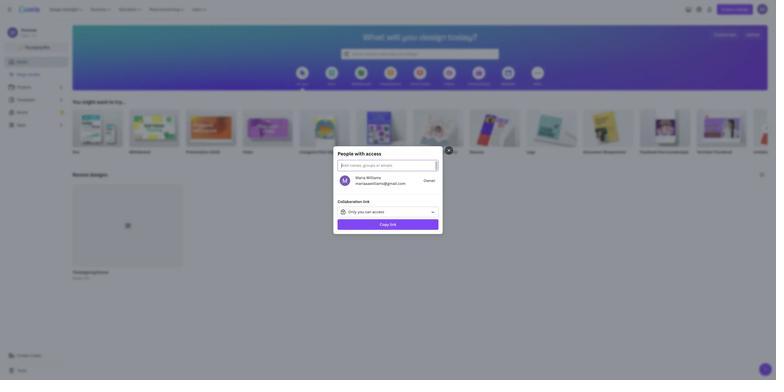 Task type: vqa. For each thing, say whether or not it's contained in the screenshot.
you corresponding to Only you can access
yes



Task type: describe. For each thing, give the bounding box(es) containing it.
copy
[[380, 222, 389, 227]]

collaboration
[[338, 199, 362, 204]]

in
[[383, 150, 386, 155]]

instagram
[[300, 150, 318, 155]]

free
[[21, 33, 28, 38]]

link for copy link
[[390, 222, 397, 227]]

0 vertical spatial access
[[366, 150, 381, 157]]

× inside "group"
[[445, 150, 447, 155]]

poster (18 × 24 in portrait)
[[356, 150, 402, 155]]

instagram post (square)
[[300, 150, 342, 155]]

group for instagram post (square)
[[300, 109, 350, 147]]

resume group
[[470, 109, 520, 161]]

can
[[365, 209, 372, 214]]

(16:9)
[[210, 150, 220, 155]]

people
[[338, 150, 354, 157]]

brand link
[[4, 107, 68, 118]]

poster inside thanksgiving dinner poster (us)
[[73, 276, 82, 281]]

document (responsive) group
[[583, 109, 634, 161]]

home link
[[4, 57, 68, 67]]

more button
[[532, 63, 544, 90]]

trash
[[17, 368, 26, 373]]

websites button
[[502, 63, 516, 90]]

create
[[17, 353, 29, 358]]

docs
[[328, 82, 336, 86]]

more
[[534, 82, 542, 86]]

create a team
[[17, 353, 41, 358]]

0 vertical spatial you
[[402, 31, 418, 43]]

group for doc
[[73, 109, 123, 147]]

group for whiteboard
[[129, 109, 180, 147]]

group for resume
[[470, 109, 520, 149]]

(portrait
[[423, 150, 438, 155]]

apps link
[[4, 120, 68, 130]]

presentation (16:9)
[[186, 150, 220, 155]]

recent
[[73, 172, 89, 178]]

a
[[30, 353, 32, 358]]

video
[[243, 150, 253, 155]]

document
[[583, 150, 602, 155]]

whiteboard group
[[129, 109, 180, 161]]

portrait)
[[387, 150, 402, 155]]

document (responsive)
[[583, 150, 626, 155]]

poster (18 × 24 in portrait) group
[[356, 109, 407, 161]]

logo
[[527, 150, 535, 155]]

team
[[32, 353, 41, 358]]

create a team button
[[4, 351, 68, 361]]

social
[[411, 82, 420, 86]]

print
[[468, 82, 476, 86]]

templates
[[17, 97, 35, 102]]

canva
[[32, 45, 43, 50]]

try...
[[115, 99, 126, 105]]

resume
[[470, 150, 484, 155]]

whiteboards button
[[352, 63, 371, 90]]

maria
[[356, 175, 366, 180]]

might
[[82, 99, 96, 105]]

doc group
[[73, 109, 123, 161]]

(us)
[[83, 276, 90, 281]]

thanksgiving dinner button
[[73, 269, 109, 276]]

what will you design today?
[[363, 31, 478, 43]]

trash link
[[4, 366, 68, 376]]

group for video
[[243, 109, 293, 147]]

to
[[109, 99, 114, 105]]

video group
[[243, 109, 293, 161]]

try canva pro button
[[4, 43, 68, 53]]

logo group
[[527, 109, 577, 161]]

magic studio
[[17, 72, 40, 77]]

facebook post (landscape)
[[640, 150, 689, 155]]

whiteboards
[[352, 82, 371, 86]]

people with access group
[[334, 146, 443, 234]]

you
[[73, 99, 81, 105]]

studio
[[28, 72, 40, 77]]

(landscape)
[[667, 150, 689, 155]]

facebook
[[640, 150, 657, 155]]

will
[[387, 31, 400, 43]]

flyer (portrait 8.5 × 11 in)
[[413, 150, 457, 155]]

1
[[35, 33, 37, 38]]

apps
[[17, 122, 26, 127]]

copy link
[[380, 222, 397, 227]]

magic
[[17, 72, 27, 77]]



Task type: locate. For each thing, give the bounding box(es) containing it.
poster
[[356, 150, 368, 155], [73, 276, 82, 281]]

people with access
[[338, 150, 381, 157]]

0 vertical spatial poster
[[356, 150, 368, 155]]

access
[[366, 150, 381, 157], [373, 209, 384, 214]]

copy link button
[[338, 219, 439, 230]]

2 group from the left
[[129, 109, 180, 147]]

you right the for
[[303, 82, 308, 86]]

group for facebook post (landscape)
[[640, 109, 691, 147]]

presentations
[[380, 82, 401, 86]]

you inside only you can access button
[[358, 209, 364, 214]]

4 group from the left
[[243, 109, 293, 147]]

invitation (po
[[754, 150, 776, 155]]

1 vertical spatial link
[[390, 222, 397, 227]]

you for for you
[[303, 82, 308, 86]]

top level navigation element
[[46, 4, 211, 15]]

1 horizontal spatial you
[[358, 209, 364, 214]]

poster left (18
[[356, 150, 368, 155]]

thanksgiving
[[73, 270, 96, 275]]

group for presentation (16:9)
[[186, 109, 237, 147]]

thumbnail
[[713, 150, 732, 155]]

group for youtube thumbnail
[[697, 109, 748, 147]]

2 vertical spatial you
[[358, 209, 364, 214]]

youtube
[[697, 150, 713, 155]]

link up only you can access
[[363, 199, 370, 204]]

for you
[[297, 82, 308, 86]]

dinner
[[97, 270, 109, 275]]

Only you can access button
[[338, 207, 439, 217]]

mariaaawilliams@gmail.com
[[356, 181, 406, 186]]

× inside group
[[375, 150, 377, 155]]

2 post from the left
[[658, 150, 666, 155]]

you inside for you button
[[303, 82, 308, 86]]

0 horizontal spatial you
[[303, 82, 308, 86]]

(square)
[[327, 150, 342, 155]]

videos
[[445, 82, 455, 86]]

1 horizontal spatial post
[[658, 150, 666, 155]]

youtube thumbnail
[[697, 150, 732, 155]]

8 group from the left
[[470, 109, 520, 149]]

list
[[4, 69, 68, 130]]

flyer
[[413, 150, 422, 155]]

you might want to try...
[[73, 99, 126, 105]]

owner
[[424, 178, 436, 183]]

facebook post (landscape) group
[[640, 109, 691, 161]]

0 horizontal spatial poster
[[73, 276, 82, 281]]

designs
[[90, 172, 107, 178]]

print products
[[468, 82, 490, 86]]

presentation
[[186, 150, 209, 155]]

link inside button
[[390, 222, 397, 227]]

8.5
[[439, 150, 444, 155]]

post
[[318, 150, 326, 155], [658, 150, 666, 155]]

flyer (portrait 8.5 × 11 in) group
[[413, 109, 464, 161]]

williams
[[366, 175, 381, 180]]

poster left (us)
[[73, 276, 82, 281]]

× left 24
[[375, 150, 377, 155]]

post for instagram
[[318, 150, 326, 155]]

maria williams mariaaawilliams@gmail.com
[[356, 175, 406, 186]]

presentations button
[[380, 63, 401, 90]]

1 horizontal spatial ×
[[445, 150, 447, 155]]

1 horizontal spatial link
[[390, 222, 397, 227]]

websites
[[502, 82, 516, 86]]

1 post from the left
[[318, 150, 326, 155]]

None search field
[[341, 49, 499, 59]]

post inside group
[[318, 150, 326, 155]]

you for only you can access
[[358, 209, 364, 214]]

(18
[[369, 150, 374, 155]]

(responsive)
[[603, 150, 626, 155]]

social media
[[411, 82, 430, 86]]

11 group from the left
[[640, 109, 691, 147]]

whiteboard
[[129, 150, 150, 155]]

magic studio link
[[4, 69, 68, 80]]

docs button
[[326, 63, 338, 90]]

youtube thumbnail group
[[697, 109, 748, 161]]

(po
[[772, 150, 776, 155]]

3 group from the left
[[186, 109, 237, 147]]

0 horizontal spatial post
[[318, 150, 326, 155]]

group for flyer (portrait 8.5 × 11 in)
[[413, 109, 464, 149]]

post right facebook
[[658, 150, 666, 155]]

post left "(square)"
[[318, 150, 326, 155]]

want
[[97, 99, 108, 105]]

12 group from the left
[[697, 109, 748, 147]]

group for poster (18 × 24 in portrait)
[[356, 109, 407, 147]]

6 group from the left
[[356, 109, 407, 147]]

personal
[[21, 28, 37, 33]]

link
[[363, 199, 370, 204], [390, 222, 397, 227]]

you right "will"
[[402, 31, 418, 43]]

videos button
[[443, 63, 456, 90]]

1 vertical spatial access
[[373, 209, 384, 214]]

post inside group
[[658, 150, 666, 155]]

only you can access
[[349, 209, 384, 214]]

link for collaboration link
[[363, 199, 370, 204]]

presentation (16:9) group
[[186, 109, 237, 161]]

group
[[73, 109, 123, 147], [129, 109, 180, 147], [186, 109, 237, 147], [243, 109, 293, 147], [300, 109, 350, 147], [356, 109, 407, 147], [413, 109, 464, 149], [470, 109, 520, 149], [527, 109, 577, 147], [583, 109, 634, 147], [640, 109, 691, 147], [697, 109, 748, 147]]

instagram post (square) group
[[300, 109, 350, 161]]

products
[[476, 82, 490, 86]]

thanksgiving dinner poster (us)
[[73, 270, 109, 281]]

5 group from the left
[[300, 109, 350, 147]]

1 horizontal spatial poster
[[356, 150, 368, 155]]

templates link
[[4, 95, 68, 105]]

2 × from the left
[[445, 150, 447, 155]]

home
[[17, 59, 27, 64]]

0 horizontal spatial link
[[363, 199, 370, 204]]

doc
[[73, 150, 80, 155]]

7 group from the left
[[413, 109, 464, 149]]

access inside button
[[373, 209, 384, 214]]

today?
[[448, 31, 478, 43]]

try canva pro
[[25, 45, 50, 50]]

1 group from the left
[[73, 109, 123, 147]]

invitation (portrait) group
[[754, 109, 776, 161]]

link right copy
[[390, 222, 397, 227]]

0 horizontal spatial ×
[[375, 150, 377, 155]]

what
[[363, 31, 385, 43]]

print products button
[[468, 63, 490, 90]]

24
[[378, 150, 382, 155]]

with
[[355, 150, 365, 157]]

free •
[[21, 33, 30, 38]]

in)
[[453, 150, 457, 155]]

group for logo
[[527, 109, 577, 147]]

1 vertical spatial you
[[303, 82, 308, 86]]

pro
[[44, 45, 50, 50]]

× left "11"
[[445, 150, 447, 155]]

try
[[25, 45, 31, 50]]

you
[[402, 31, 418, 43], [303, 82, 308, 86], [358, 209, 364, 214]]

access right can
[[373, 209, 384, 214]]

for
[[297, 82, 302, 86]]

9 group from the left
[[527, 109, 577, 147]]

you left can
[[358, 209, 364, 214]]

0 vertical spatial link
[[363, 199, 370, 204]]

only
[[349, 209, 357, 214]]

access left 'in'
[[366, 150, 381, 157]]

2 horizontal spatial you
[[402, 31, 418, 43]]

post for facebook
[[658, 150, 666, 155]]

list containing magic studio
[[4, 69, 68, 130]]

11
[[448, 150, 452, 155]]

for you button
[[296, 63, 309, 90]]

×
[[375, 150, 377, 155], [445, 150, 447, 155]]

Add names, groups or emails text field
[[340, 162, 394, 169]]

10 group from the left
[[583, 109, 634, 147]]

poster inside group
[[356, 150, 368, 155]]

media
[[421, 82, 430, 86]]

social media button
[[411, 63, 430, 90]]

brand
[[17, 110, 28, 115]]

•
[[29, 33, 30, 38]]

1 × from the left
[[375, 150, 377, 155]]

group for document (responsive)
[[583, 109, 634, 147]]

1 vertical spatial poster
[[73, 276, 82, 281]]



